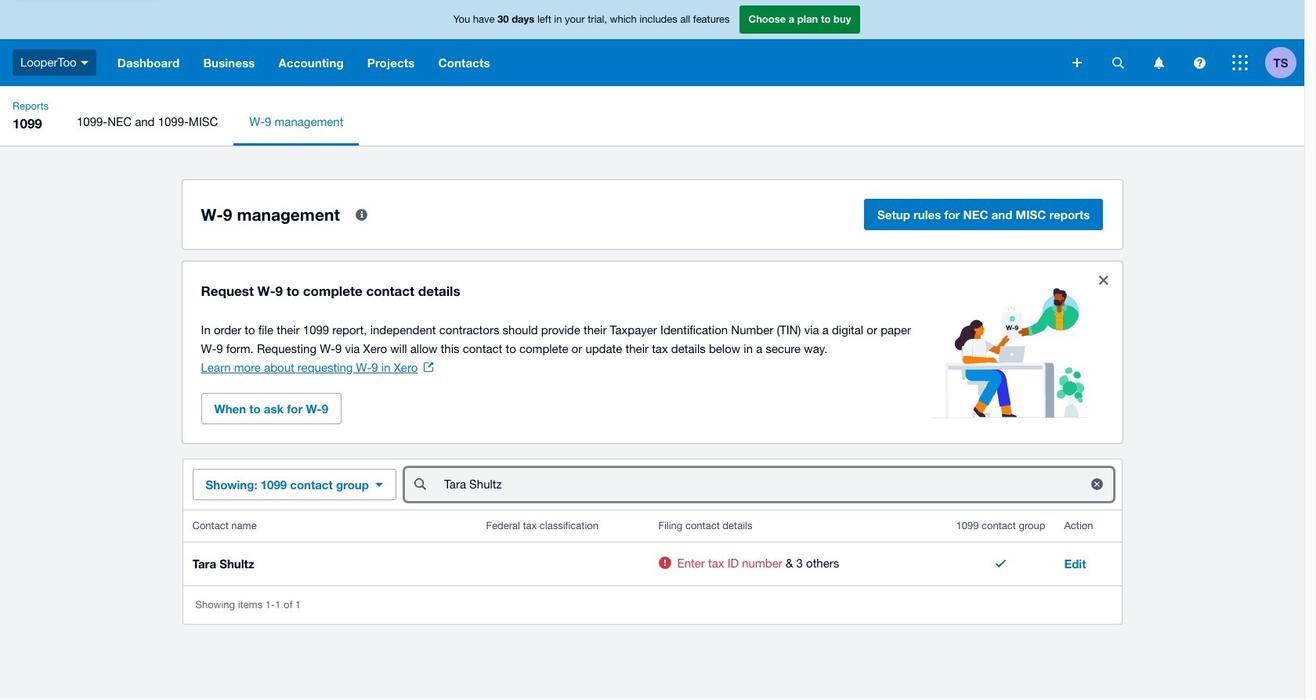 Task type: vqa. For each thing, say whether or not it's contained in the screenshot.
menu
yes



Task type: describe. For each thing, give the bounding box(es) containing it.
list of 1099 contacts element
[[183, 511, 1122, 586]]

is 1099 contact image
[[985, 548, 1017, 580]]

w-9 management information image
[[346, 199, 377, 230]]

clear search image
[[1082, 469, 1113, 500]]



Task type: locate. For each thing, give the bounding box(es) containing it.
svg image
[[1232, 55, 1248, 71], [1112, 57, 1124, 69], [1154, 57, 1164, 69], [1194, 57, 1205, 69], [1073, 58, 1082, 67], [80, 61, 88, 65]]

banner
[[0, 0, 1305, 86]]

Search by contact name field
[[443, 470, 1075, 500]]

menu
[[61, 99, 1305, 146]]



